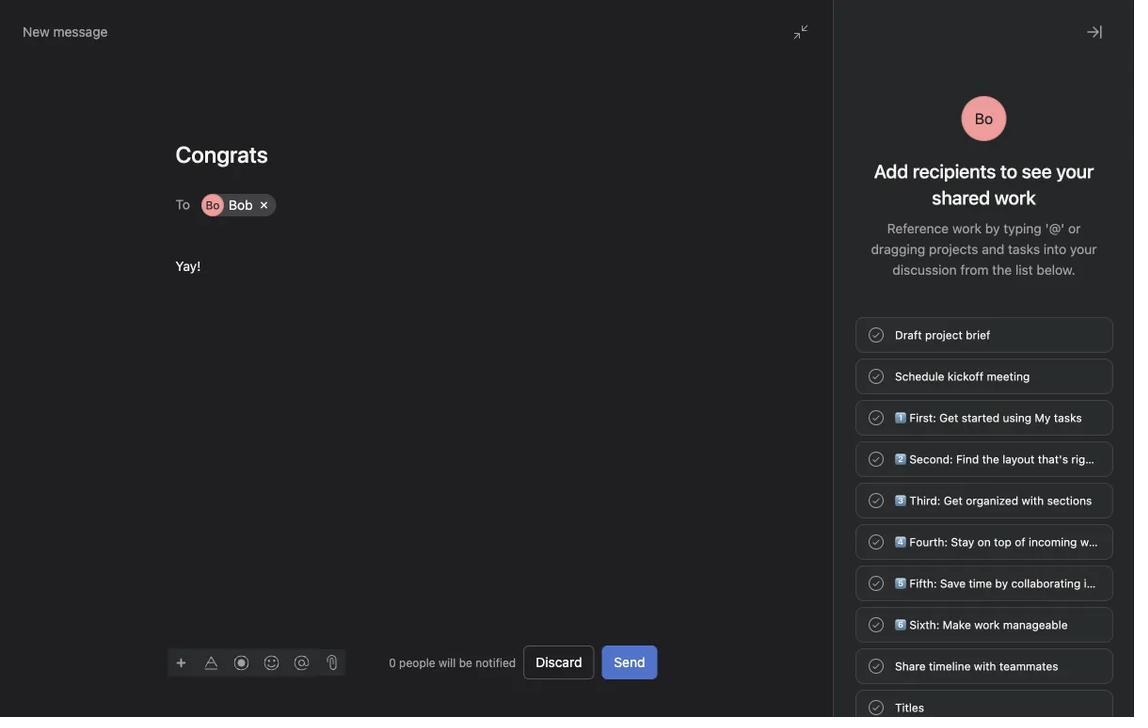 Task type: vqa. For each thing, say whether or not it's contained in the screenshot.
cell
no



Task type: locate. For each thing, give the bounding box(es) containing it.
0 vertical spatial your
[[1057, 160, 1094, 182]]

by
[[986, 221, 1000, 236], [996, 577, 1008, 590]]

or left discuss
[[676, 426, 693, 444]]

0 horizontal spatial to
[[541, 426, 555, 444]]

right
[[1072, 453, 1097, 466]]

0 horizontal spatial or
[[676, 426, 693, 444]]

get right first:
[[940, 411, 959, 425]]

by right time on the bottom right of the page
[[996, 577, 1008, 590]]

asana
[[1097, 577, 1129, 590]]

4️⃣ fourth: stay on top of incoming work
[[895, 536, 1106, 549]]

0 horizontal spatial close image
[[1054, 687, 1069, 702]]

your down or
[[1070, 241, 1097, 257]]

your
[[1057, 160, 1094, 182], [1070, 241, 1097, 257], [606, 380, 650, 407]]

into
[[1044, 241, 1067, 257]]

or right tasks.
[[797, 426, 813, 444]]

1 vertical spatial your
[[1070, 241, 1097, 257]]

tasks right my
[[1054, 411, 1082, 425]]

discard
[[536, 655, 582, 670]]

manageable
[[1003, 619, 1068, 632]]

dragging
[[871, 241, 926, 257]]

record a video image
[[234, 656, 249, 671]]

draft
[[895, 329, 922, 342]]

0 vertical spatial send
[[425, 426, 460, 444]]

the
[[993, 262, 1012, 278], [983, 453, 1000, 466]]

hide sidebar image
[[24, 15, 40, 30]]

to up discuss
[[722, 380, 742, 407]]

add
[[874, 160, 909, 182]]

toolbar
[[168, 649, 319, 676]]

5️⃣ fifth: save time by collaborating in asana
[[895, 577, 1129, 590]]

off
[[590, 426, 609, 444]]

bo left bob
[[206, 199, 220, 212]]

incoming
[[1029, 536, 1078, 549]]

to for kick
[[541, 426, 555, 444]]

30
[[824, 16, 839, 29]]

work inside the reference work by typing '@' or dragging projects and tasks into your discussion from the list below.
[[953, 221, 982, 236]]

and
[[982, 241, 1005, 257]]

1 horizontal spatial bo
[[975, 110, 993, 128]]

1 vertical spatial by
[[996, 577, 1008, 590]]

1️⃣ first: get started using my tasks
[[895, 411, 1082, 425]]

a
[[464, 426, 472, 444]]

my
[[1035, 411, 1051, 425]]

1 vertical spatial bo
[[206, 199, 220, 212]]

work right make
[[975, 619, 1000, 632]]

with left sections
[[1022, 494, 1044, 507]]

1 vertical spatial work
[[1081, 536, 1106, 549]]

typing
[[1004, 221, 1042, 236]]

emoji image
[[264, 656, 279, 671]]

reference work by typing '@' or dragging projects and tasks into your discussion from the list below.
[[871, 221, 1097, 278]]

1️⃣
[[895, 411, 907, 425]]

share
[[895, 660, 926, 673]]

get right third:
[[944, 494, 963, 507]]

'@'
[[1046, 221, 1065, 236]]

send right discard
[[614, 655, 645, 670]]

save
[[940, 577, 966, 590]]

0 vertical spatial to
[[1001, 160, 1018, 182]]

send left a
[[425, 426, 460, 444]]

your up projects.
[[606, 380, 650, 407]]

1 vertical spatial tasks
[[1054, 411, 1082, 425]]

message right a
[[476, 426, 537, 444]]

0 horizontal spatial bo
[[206, 199, 220, 212]]

get
[[940, 411, 959, 425], [944, 494, 963, 507]]

with
[[1022, 494, 1044, 507], [974, 660, 997, 673]]

to inside add recipients to see your shared work
[[1001, 160, 1018, 182]]

work up projects
[[953, 221, 982, 236]]

6️⃣ sixth: make work manageable
[[895, 619, 1068, 632]]

collaborating
[[1012, 577, 1081, 590]]

global element
[[0, 46, 226, 159]]

0 horizontal spatial message
[[53, 24, 108, 40]]

2️⃣
[[895, 453, 907, 466]]

1 horizontal spatial send
[[614, 655, 645, 670]]

new
[[23, 24, 50, 40]]

top
[[994, 536, 1012, 549]]

with right timeline
[[974, 660, 997, 673]]

close image
[[1087, 24, 1102, 40], [1054, 687, 1069, 702]]

1 vertical spatial send
[[614, 655, 645, 670]]

work
[[953, 221, 982, 236], [1081, 536, 1106, 549], [975, 619, 1000, 632]]

of
[[1015, 536, 1026, 549]]

get for organized
[[944, 494, 963, 507]]

message right 'new'
[[53, 24, 108, 40]]

connect
[[516, 380, 601, 407]]

tasks
[[1008, 241, 1040, 257], [1054, 411, 1082, 425]]

from
[[961, 262, 989, 278]]

tasks up the list
[[1008, 241, 1040, 257]]

1 vertical spatial with
[[974, 660, 997, 673]]

left
[[849, 29, 867, 42]]

1 vertical spatial get
[[944, 494, 963, 507]]

sections
[[1047, 494, 1092, 507]]

your inside the reference work by typing '@' or dragging projects and tasks into your discussion from the list below.
[[1070, 241, 1097, 257]]

1 horizontal spatial with
[[1022, 494, 1044, 507]]

0 vertical spatial work
[[953, 221, 982, 236]]

get for started
[[940, 411, 959, 425]]

0 horizontal spatial tasks
[[1008, 241, 1040, 257]]

kickoff
[[948, 370, 984, 383]]

to left kick at the bottom
[[541, 426, 555, 444]]

words
[[655, 380, 717, 407]]

your right see
[[1057, 160, 1094, 182]]

1 horizontal spatial close image
[[1087, 24, 1102, 40]]

by inside the reference work by typing '@' or dragging projects and tasks into your discussion from the list below.
[[986, 221, 1000, 236]]

1 vertical spatial to
[[722, 380, 742, 407]]

0 vertical spatial the
[[993, 262, 1012, 278]]

0 vertical spatial tasks
[[1008, 241, 1040, 257]]

free trial 30 days left
[[820, 3, 867, 42]]

bo up recipients
[[975, 110, 993, 128]]

the left the list
[[993, 262, 1012, 278]]

list box
[[345, 8, 797, 38]]

the inside the reference work by typing '@' or dragging projects and tasks into your discussion from the list below.
[[993, 262, 1012, 278]]

by up and on the right
[[986, 221, 1000, 236]]

to left see
[[1001, 160, 1018, 182]]

organized
[[966, 494, 1019, 507]]

1 vertical spatial close image
[[1054, 687, 1069, 702]]

meeting
[[987, 370, 1030, 383]]

1 horizontal spatial or
[[797, 426, 813, 444]]

0 vertical spatial get
[[940, 411, 959, 425]]

to
[[1001, 160, 1018, 182], [722, 380, 742, 407], [541, 426, 555, 444]]

work right incoming
[[1081, 536, 1106, 549]]

0 vertical spatial message
[[53, 24, 108, 40]]

bo inside cell
[[206, 199, 220, 212]]

0 horizontal spatial with
[[974, 660, 997, 673]]

add recipients to see your shared work
[[874, 160, 1094, 209]]

new message
[[23, 24, 108, 40]]

send
[[425, 426, 460, 444], [614, 655, 645, 670]]

or
[[676, 426, 693, 444], [797, 426, 813, 444]]

0 horizontal spatial send
[[425, 426, 460, 444]]

0 vertical spatial close image
[[1087, 24, 1102, 40]]

2 vertical spatial to
[[541, 426, 555, 444]]

0 vertical spatial by
[[986, 221, 1000, 236]]

1 horizontal spatial to
[[722, 380, 742, 407]]

send inside button
[[614, 655, 645, 670]]

Add subject text field
[[153, 139, 680, 169]]

that's
[[1038, 453, 1069, 466]]

1 horizontal spatial message
[[476, 426, 537, 444]]

layout
[[1003, 453, 1035, 466]]

the right find
[[983, 453, 1000, 466]]

2 horizontal spatial to
[[1001, 160, 1018, 182]]

schedule kickoff meeting
[[895, 370, 1030, 383]]



Task type: describe. For each thing, give the bounding box(es) containing it.
formatting image
[[204, 656, 219, 671]]

2 vertical spatial work
[[975, 619, 1000, 632]]

projects.
[[613, 426, 672, 444]]

be
[[459, 656, 473, 669]]

titles
[[895, 701, 925, 715]]

0 vertical spatial bo
[[975, 110, 993, 128]]

recipients
[[913, 160, 996, 182]]

using
[[1003, 411, 1032, 425]]

project
[[925, 329, 963, 342]]

draft project brief
[[895, 329, 991, 342]]

1 horizontal spatial tasks
[[1054, 411, 1082, 425]]

minimize image
[[794, 24, 809, 40]]

1 vertical spatial message
[[476, 426, 537, 444]]

send button
[[602, 646, 658, 680]]

schedule
[[895, 370, 945, 383]]

filter:
[[833, 135, 864, 148]]

brief
[[966, 329, 991, 342]]

list
[[1016, 262, 1033, 278]]

3️⃣ third: get organized with sections
[[895, 494, 1092, 507]]

tasks inside the reference work by typing '@' or dragging projects and tasks into your discussion from the list below.
[[1008, 241, 1040, 257]]

3️⃣
[[895, 494, 907, 507]]

free
[[820, 3, 843, 16]]

to
[[176, 197, 190, 212]]

below.
[[1037, 262, 1076, 278]]

brainstorm
[[817, 426, 891, 444]]

in
[[1084, 577, 1094, 590]]

shared work
[[932, 186, 1036, 209]]

0 vertical spatial with
[[1022, 494, 1044, 507]]

ideas.
[[895, 426, 936, 444]]

send for send a message to kick off projects. or discuss tasks. or brainstorm ideas.
[[425, 426, 460, 444]]

discussion
[[893, 262, 957, 278]]

0 people will be notified
[[389, 656, 516, 669]]

2 or from the left
[[797, 426, 813, 444]]

first:
[[910, 411, 937, 425]]

bob row
[[201, 194, 654, 221]]

filter: 1 button
[[809, 128, 881, 154]]

for
[[1100, 453, 1115, 466]]

0
[[389, 656, 396, 669]]

timeline
[[929, 660, 971, 673]]

to for your work
[[722, 380, 742, 407]]

kick
[[559, 426, 586, 444]]

or
[[1069, 221, 1081, 236]]

5️⃣
[[895, 577, 907, 590]]

yay!
[[176, 258, 201, 274]]

days
[[842, 16, 867, 29]]

2️⃣ second: find the layout that's right for you
[[895, 453, 1135, 466]]

fourth:
[[910, 536, 948, 549]]

third:
[[910, 494, 941, 507]]

discuss
[[697, 426, 749, 444]]

find
[[957, 453, 979, 466]]

sixth:
[[910, 619, 940, 632]]

second:
[[910, 453, 953, 466]]

notified
[[476, 656, 516, 669]]

your work
[[746, 380, 845, 407]]

bob
[[229, 197, 253, 213]]

teammates
[[1000, 660, 1059, 673]]

time
[[969, 577, 992, 590]]

4️⃣
[[895, 536, 907, 549]]

send a message to kick off projects. or discuss tasks. or brainstorm ideas.
[[425, 426, 936, 444]]

reference
[[887, 221, 949, 236]]

fifth:
[[910, 577, 937, 590]]

expand congrats image
[[1023, 687, 1038, 702]]

tasks.
[[753, 426, 793, 444]]

1 vertical spatial the
[[983, 453, 1000, 466]]

your inside add recipients to see your shared work
[[1057, 160, 1094, 182]]

see
[[1022, 160, 1052, 182]]

trial
[[846, 3, 867, 16]]

will
[[439, 656, 456, 669]]

1 or from the left
[[676, 426, 693, 444]]

send for send
[[614, 655, 645, 670]]

you
[[1118, 453, 1135, 466]]

connect your words to your work
[[516, 380, 845, 407]]

on
[[978, 536, 991, 549]]

stay
[[951, 536, 975, 549]]

share timeline with teammates
[[895, 660, 1059, 673]]

discard button
[[524, 646, 594, 680]]

make
[[943, 619, 971, 632]]

projects
[[929, 241, 979, 257]]

6️⃣
[[895, 619, 907, 632]]

bob cell
[[201, 194, 276, 217]]

people
[[399, 656, 436, 669]]

insert an object image
[[176, 658, 187, 669]]

congrats
[[856, 687, 911, 702]]

2 vertical spatial your
[[606, 380, 650, 407]]

at mention image
[[294, 656, 309, 671]]



